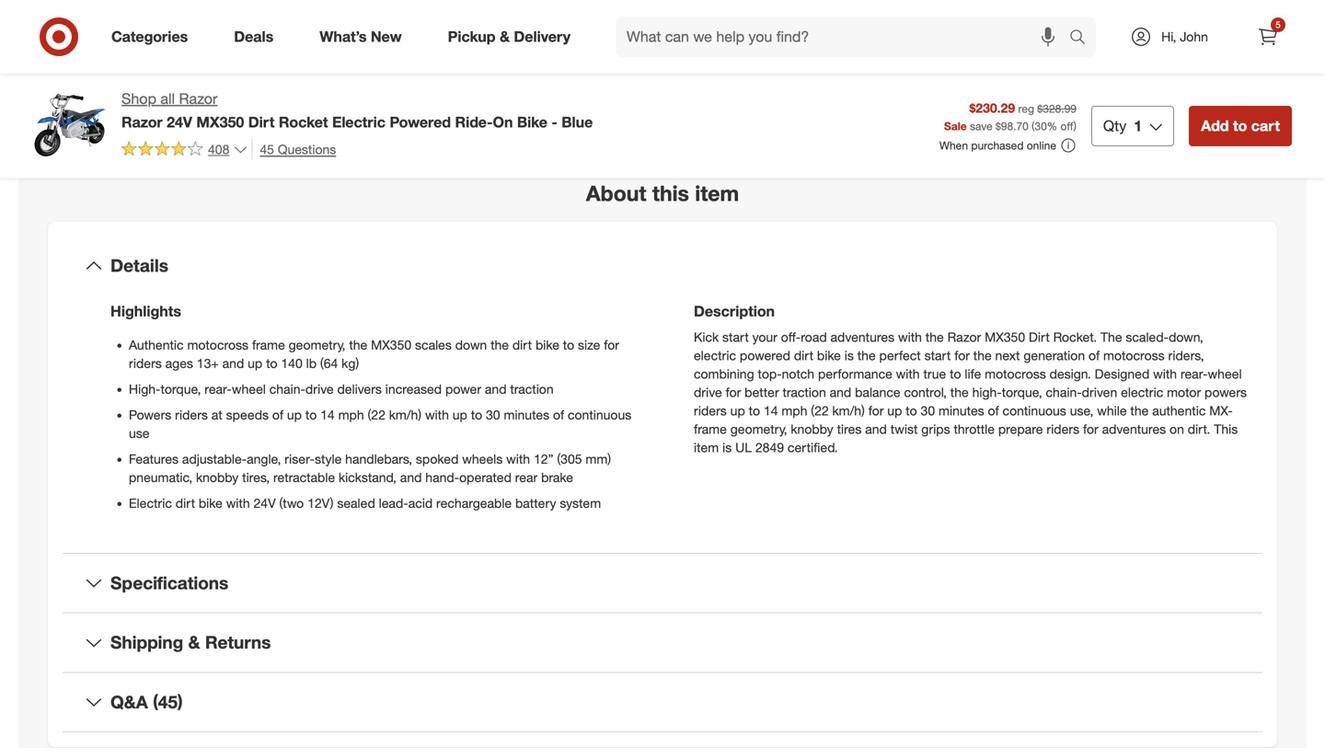 Task type: vqa. For each thing, say whether or not it's contained in the screenshot.
Video Games link
no



Task type: locate. For each thing, give the bounding box(es) containing it.
1 horizontal spatial km/h)
[[832, 403, 865, 419]]

motocross up 'designed'
[[1103, 348, 1165, 364]]

up
[[248, 355, 263, 371], [730, 403, 745, 419], [887, 403, 902, 419], [287, 407, 302, 423], [453, 407, 467, 423]]

wheel up "speeds"
[[232, 381, 266, 397]]

& left returns on the bottom left
[[188, 632, 200, 653]]

(two
[[279, 495, 304, 511]]

razor down shop
[[121, 113, 163, 131]]

description
[[694, 303, 775, 321]]

motocross inside authentic motocross frame geometry, the mx350 scales down the dirt bike to size for riders ages 13+ and up to 140 lb (64 kg)
[[187, 337, 249, 353]]

1 vertical spatial dirt
[[1029, 329, 1050, 345]]

bike down adjustable-
[[199, 495, 223, 511]]

motocross
[[187, 337, 249, 353], [1103, 348, 1165, 364], [985, 366, 1046, 382]]

of down high-
[[988, 403, 999, 419]]

electric dirt bike with 24v (two 12v) sealed lead-acid rechargeable battery system
[[129, 495, 601, 511]]

online
[[1027, 138, 1056, 152]]

(
[[1032, 119, 1035, 133]]

item right this
[[695, 181, 739, 206]]

%
[[1047, 119, 1058, 133]]

down
[[455, 337, 487, 353]]

electric
[[694, 348, 736, 364], [1121, 385, 1163, 401]]

14 down better
[[764, 403, 778, 419]]

geometry, up 2849
[[730, 421, 787, 437]]

2 horizontal spatial razor
[[948, 329, 981, 345]]

electric down kick
[[694, 348, 736, 364]]

minutes up 12"
[[504, 407, 550, 423]]

adventures up performance
[[831, 329, 895, 345]]

0 horizontal spatial electric
[[129, 495, 172, 511]]

motocross down next
[[985, 366, 1046, 382]]

tires
[[837, 421, 862, 437]]

0 vertical spatial razor
[[179, 90, 217, 108]]

30 inside the $230.29 reg $328.99 sale save $ 98.70 ( 30 % off )
[[1035, 119, 1047, 133]]

geometry, inside the description kick start your off-road adventures with the razor mx350 dirt rocket. the scaled-down, electric powered dirt bike is the perfect start for the next generation of motocross riders, combining top-notch performance with true to life motocross design. designed with rear-wheel drive for better traction and balance control, the high-torque, chain-driven electric motor powers riders up to 14 mph (22 km/h) for up to 30 minutes of continuous use, while the authentic mx- frame geometry, knobby tires and twist grips throttle prepare riders for adventures on dirt. this item is ul 2849 certified.
[[730, 421, 787, 437]]

the up performance
[[857, 348, 876, 364]]

start up true
[[925, 348, 951, 364]]

0 horizontal spatial mx350
[[196, 113, 244, 131]]

45 questions
[[260, 141, 336, 157]]

0 vertical spatial is
[[845, 348, 854, 364]]

1 vertical spatial &
[[188, 632, 200, 653]]

mx350 for shop all razor razor 24v mx350 dirt rocket electric powered ride-on bike - blue
[[196, 113, 244, 131]]

geometry, up lb
[[289, 337, 346, 353]]

0 horizontal spatial torque,
[[161, 381, 201, 397]]

0 vertical spatial start
[[722, 329, 749, 345]]

0 horizontal spatial km/h)
[[389, 407, 422, 423]]

(22 inside the description kick start your off-road adventures with the razor mx350 dirt rocket. the scaled-down, electric powered dirt bike is the perfect start for the next generation of motocross riders, combining top-notch performance with true to life motocross design. designed with rear-wheel drive for better traction and balance control, the high-torque, chain-driven electric motor powers riders up to 14 mph (22 km/h) for up to 30 minutes of continuous use, while the authentic mx- frame geometry, knobby tires and twist grips throttle prepare riders for adventures on dirt. this item is ul 2849 certified.
[[811, 403, 829, 419]]

mph inside the description kick start your off-road adventures with the razor mx350 dirt rocket. the scaled-down, electric powered dirt bike is the perfect start for the next generation of motocross riders, combining top-notch performance with true to life motocross design. designed with rear-wheel drive for better traction and balance control, the high-torque, chain-driven electric motor powers riders up to 14 mph (22 km/h) for up to 30 minutes of continuous use, while the authentic mx- frame geometry, knobby tires and twist grips throttle prepare riders for adventures on dirt. this item is ul 2849 certified.
[[782, 403, 807, 419]]

wheel up powers
[[1208, 366, 1242, 382]]

your
[[752, 329, 778, 345]]

when purchased online
[[940, 138, 1056, 152]]

mx350 up 408
[[196, 113, 244, 131]]

control,
[[904, 385, 947, 401]]

2 horizontal spatial mx350
[[985, 329, 1025, 345]]

30 down "control,"
[[921, 403, 935, 419]]

true
[[923, 366, 946, 382]]

about
[[586, 181, 646, 206]]

2 vertical spatial razor
[[948, 329, 981, 345]]

blue
[[562, 113, 593, 131]]

is left ul
[[723, 440, 732, 456]]

mx350 for authentic motocross frame geometry, the mx350 scales down the dirt bike to size for riders ages 13+ and up to 140 lb (64 kg)
[[371, 337, 412, 353]]

0 vertical spatial frame
[[252, 337, 285, 353]]

minutes up throttle
[[939, 403, 984, 419]]

continuous inside the description kick start your off-road adventures with the razor mx350 dirt rocket. the scaled-down, electric powered dirt bike is the perfect start for the next generation of motocross riders, combining top-notch performance with true to life motocross design. designed with rear-wheel drive for better traction and balance control, the high-torque, chain-driven electric motor powers riders up to 14 mph (22 km/h) for up to 30 minutes of continuous use, while the authentic mx- frame geometry, knobby tires and twist grips throttle prepare riders for adventures on dirt. this item is ul 2849 certified.
[[1003, 403, 1066, 419]]

0 horizontal spatial &
[[188, 632, 200, 653]]

1 horizontal spatial knobby
[[791, 421, 833, 437]]

authentic motocross frame geometry, the mx350 scales down the dirt bike to size for riders ages 13+ and up to 140 lb (64 kg)
[[129, 337, 619, 371]]

with down increased
[[425, 407, 449, 423]]

408
[[208, 141, 229, 157]]

to down "power"
[[471, 407, 482, 423]]

24v inside shop all razor razor 24v mx350 dirt rocket electric powered ride-on bike - blue
[[167, 113, 192, 131]]

1 horizontal spatial continuous
[[1003, 403, 1066, 419]]

1 horizontal spatial dirt
[[512, 337, 532, 353]]

1 horizontal spatial geometry,
[[730, 421, 787, 437]]

45
[[260, 141, 274, 157]]

1 horizontal spatial is
[[845, 348, 854, 364]]

0 horizontal spatial frame
[[252, 337, 285, 353]]

riders down use,
[[1047, 421, 1080, 437]]

1 horizontal spatial &
[[500, 28, 510, 46]]

tires,
[[242, 469, 270, 485]]

with inside features adjustable-angle, riser-style handlebars, spoked wheels with 12" (305 mm) pneumatic, knobby tires, retractable kickstand, and hand-operated rear brake
[[506, 451, 530, 467]]

riders left at at the left bottom
[[175, 407, 208, 423]]

0 horizontal spatial minutes
[[504, 407, 550, 423]]

start down "description" on the right of the page
[[722, 329, 749, 345]]

km/h) inside the description kick start your off-road adventures with the razor mx350 dirt rocket. the scaled-down, electric powered dirt bike is the perfect start for the next generation of motocross riders, combining top-notch performance with true to life motocross design. designed with rear-wheel drive for better traction and balance control, the high-torque, chain-driven electric motor powers riders up to 14 mph (22 km/h) for up to 30 minutes of continuous use, while the authentic mx- frame geometry, knobby tires and twist grips throttle prepare riders for adventures on dirt. this item is ul 2849 certified.
[[832, 403, 865, 419]]

dirt up notch
[[794, 348, 814, 364]]

What can we help you find? suggestions appear below search field
[[616, 17, 1074, 57]]

0 horizontal spatial drive
[[305, 381, 334, 397]]

frame up 140
[[252, 337, 285, 353]]

0 vertical spatial dirt
[[248, 113, 275, 131]]

1 horizontal spatial torque,
[[1002, 385, 1042, 401]]

24v for razor
[[167, 113, 192, 131]]

pickup & delivery
[[448, 28, 571, 46]]

0 horizontal spatial (22
[[368, 407, 385, 423]]

continuous up the mm)
[[568, 407, 632, 423]]

14 down high-torque, rear-wheel chain-drive delivers increased power and traction
[[320, 407, 335, 423]]

1 horizontal spatial dirt
[[1029, 329, 1050, 345]]

24v down all
[[167, 113, 192, 131]]

1 horizontal spatial electric
[[332, 113, 386, 131]]

mph down delivers
[[338, 407, 364, 423]]

0 horizontal spatial 24v
[[167, 113, 192, 131]]

combining
[[694, 366, 754, 382]]

frame
[[252, 337, 285, 353], [694, 421, 727, 437]]

mx350 left scales
[[371, 337, 412, 353]]

dirt up generation
[[1029, 329, 1050, 345]]

grips
[[921, 421, 950, 437]]

traction right "power"
[[510, 381, 554, 397]]

$328.99
[[1037, 102, 1077, 115]]

km/h) down increased
[[389, 407, 422, 423]]

98.70
[[1001, 119, 1029, 133]]

2 horizontal spatial bike
[[817, 348, 841, 364]]

1 vertical spatial start
[[925, 348, 951, 364]]

delivery
[[514, 28, 571, 46]]

performance
[[818, 366, 892, 382]]

powers
[[129, 407, 171, 423]]

0 horizontal spatial start
[[722, 329, 749, 345]]

1 vertical spatial adventures
[[1102, 421, 1166, 437]]

mx350 inside shop all razor razor 24v mx350 dirt rocket electric powered ride-on bike - blue
[[196, 113, 244, 131]]

minutes inside powers riders at speeds of up to 14 mph (22 km/h) with up to 30 minutes of continuous use
[[504, 407, 550, 423]]

14 inside powers riders at speeds of up to 14 mph (22 km/h) with up to 30 minutes of continuous use
[[320, 407, 335, 423]]

1 horizontal spatial (22
[[811, 403, 829, 419]]

and up acid
[[400, 469, 422, 485]]

km/h) up tires
[[832, 403, 865, 419]]

for right size
[[604, 337, 619, 353]]

$
[[996, 119, 1001, 133]]

riders down authentic
[[129, 355, 162, 371]]

the up kg)
[[349, 337, 367, 353]]

1 horizontal spatial minutes
[[939, 403, 984, 419]]

knobby up certified.
[[791, 421, 833, 437]]

0 horizontal spatial rear-
[[205, 381, 232, 397]]

1 horizontal spatial mx350
[[371, 337, 412, 353]]

of down "rocket."
[[1089, 348, 1100, 364]]

with up rear
[[506, 451, 530, 467]]

0 vertical spatial electric
[[694, 348, 736, 364]]

rear- up at at the left bottom
[[205, 381, 232, 397]]

rocket
[[279, 113, 328, 131]]

at
[[211, 407, 222, 423]]

up left 140
[[248, 355, 263, 371]]

0 horizontal spatial chain-
[[269, 381, 305, 397]]

and right 13+ on the left of the page
[[222, 355, 244, 371]]

30 up the wheels
[[486, 407, 500, 423]]

ages
[[165, 355, 193, 371]]

on
[[1170, 421, 1184, 437]]

1 horizontal spatial electric
[[1121, 385, 1163, 401]]

continuous up prepare
[[1003, 403, 1066, 419]]

1 horizontal spatial frame
[[694, 421, 727, 437]]

razor up life
[[948, 329, 981, 345]]

1 horizontal spatial mph
[[782, 403, 807, 419]]

sale
[[944, 119, 967, 133]]

motocross up 13+ on the left of the page
[[187, 337, 249, 353]]

powered
[[390, 113, 451, 131]]

chain- down 140
[[269, 381, 305, 397]]

bike left size
[[536, 337, 559, 353]]

highlights
[[110, 303, 181, 321]]

0 horizontal spatial bike
[[199, 495, 223, 511]]

0 horizontal spatial motocross
[[187, 337, 249, 353]]

razor right all
[[179, 90, 217, 108]]

mph down notch
[[782, 403, 807, 419]]

0 vertical spatial 24v
[[167, 113, 192, 131]]

of up (305 on the left bottom
[[553, 407, 564, 423]]

knobby inside features adjustable-angle, riser-style handlebars, spoked wheels with 12" (305 mm) pneumatic, knobby tires, retractable kickstand, and hand-operated rear brake
[[196, 469, 239, 485]]

24v left "(two"
[[254, 495, 276, 511]]

with up motor
[[1153, 366, 1177, 382]]

to left size
[[563, 337, 574, 353]]

km/h) inside powers riders at speeds of up to 14 mph (22 km/h) with up to 30 minutes of continuous use
[[389, 407, 422, 423]]

dirt.
[[1188, 421, 1211, 437]]

specifications
[[110, 572, 228, 593]]

to up twist
[[906, 403, 917, 419]]

dirt up 45
[[248, 113, 275, 131]]

2 horizontal spatial 30
[[1035, 119, 1047, 133]]

advertisement region
[[685, 31, 1292, 101]]

sponsored
[[1238, 103, 1292, 117]]

lead-
[[379, 495, 408, 511]]

dirt right down
[[512, 337, 532, 353]]

up inside authentic motocross frame geometry, the mx350 scales down the dirt bike to size for riders ages 13+ and up to 140 lb (64 kg)
[[248, 355, 263, 371]]

drive
[[305, 381, 334, 397], [694, 385, 722, 401]]

rear- down riders,
[[1181, 366, 1208, 382]]

-
[[552, 113, 558, 131]]

details button
[[63, 237, 1263, 295]]

the up true
[[926, 329, 944, 345]]

$230.29
[[969, 100, 1015, 116]]

motor
[[1167, 385, 1201, 401]]

up down better
[[730, 403, 745, 419]]

torque, up prepare
[[1002, 385, 1042, 401]]

knobby down adjustable-
[[196, 469, 239, 485]]

& inside dropdown button
[[188, 632, 200, 653]]

1 vertical spatial electric
[[129, 495, 172, 511]]

1 horizontal spatial 30
[[921, 403, 935, 419]]

handlebars,
[[345, 451, 412, 467]]

mph
[[782, 403, 807, 419], [338, 407, 364, 423]]

q&a (45)
[[110, 691, 183, 713]]

electric inside shop all razor razor 24v mx350 dirt rocket electric powered ride-on bike - blue
[[332, 113, 386, 131]]

13+
[[197, 355, 219, 371]]

12"
[[534, 451, 554, 467]]

item left ul
[[694, 440, 719, 456]]

1 vertical spatial frame
[[694, 421, 727, 437]]

up up riser-
[[287, 407, 302, 423]]

0 vertical spatial &
[[500, 28, 510, 46]]

chain- inside the description kick start your off-road adventures with the razor mx350 dirt rocket. the scaled-down, electric powered dirt bike is the perfect start for the next generation of motocross riders, combining top-notch performance with true to life motocross design. designed with rear-wheel drive for better traction and balance control, the high-torque, chain-driven electric motor powers riders up to 14 mph (22 km/h) for up to 30 minutes of continuous use, while the authentic mx- frame geometry, knobby tires and twist grips throttle prepare riders for adventures on dirt. this item is ul 2849 certified.
[[1046, 385, 1082, 401]]

mx350 inside authentic motocross frame geometry, the mx350 scales down the dirt bike to size for riders ages 13+ and up to 140 lb (64 kg)
[[371, 337, 412, 353]]

to left 140
[[266, 355, 277, 371]]

top-
[[758, 366, 782, 382]]

0 horizontal spatial is
[[723, 440, 732, 456]]

30
[[1035, 119, 1047, 133], [921, 403, 935, 419], [486, 407, 500, 423]]

1 vertical spatial knobby
[[196, 469, 239, 485]]

1 horizontal spatial start
[[925, 348, 951, 364]]

0 horizontal spatial 30
[[486, 407, 500, 423]]

features
[[129, 451, 179, 467]]

5 link
[[1248, 17, 1288, 57]]

is up performance
[[845, 348, 854, 364]]

details
[[110, 255, 168, 276]]

mx350 up next
[[985, 329, 1025, 345]]

0 horizontal spatial 14
[[320, 407, 335, 423]]

2 horizontal spatial dirt
[[794, 348, 814, 364]]

& right pickup
[[500, 28, 510, 46]]

0 vertical spatial knobby
[[791, 421, 833, 437]]

drive down lb
[[305, 381, 334, 397]]

1 horizontal spatial traction
[[783, 385, 826, 401]]

0 horizontal spatial geometry,
[[289, 337, 346, 353]]

1 horizontal spatial 24v
[[254, 495, 276, 511]]

&
[[500, 28, 510, 46], [188, 632, 200, 653]]

to down better
[[749, 403, 760, 419]]

off
[[1061, 119, 1074, 133]]

frame down combining
[[694, 421, 727, 437]]

traction down notch
[[783, 385, 826, 401]]

minutes
[[939, 403, 984, 419], [504, 407, 550, 423]]

1 horizontal spatial bike
[[536, 337, 559, 353]]

1 vertical spatial razor
[[121, 113, 163, 131]]

1 horizontal spatial wheel
[[1208, 366, 1242, 382]]

drive down combining
[[694, 385, 722, 401]]

of
[[1089, 348, 1100, 364], [988, 403, 999, 419], [272, 407, 283, 423], [553, 407, 564, 423]]

0 vertical spatial electric
[[332, 113, 386, 131]]

1 horizontal spatial 14
[[764, 403, 778, 419]]

dirt down pneumatic, on the bottom of the page
[[176, 495, 195, 511]]

30 up online
[[1035, 119, 1047, 133]]

torque, inside the description kick start your off-road adventures with the razor mx350 dirt rocket. the scaled-down, electric powered dirt bike is the perfect start for the next generation of motocross riders, combining top-notch performance with true to life motocross design. designed with rear-wheel drive for better traction and balance control, the high-torque, chain-driven electric motor powers riders up to 14 mph (22 km/h) for up to 30 minutes of continuous use, while the authentic mx- frame geometry, knobby tires and twist grips throttle prepare riders for adventures on dirt. this item is ul 2849 certified.
[[1002, 385, 1042, 401]]

rocket.
[[1053, 329, 1097, 345]]

riders down combining
[[694, 403, 727, 419]]

on
[[493, 113, 513, 131]]

torque, down ages
[[161, 381, 201, 397]]

1 horizontal spatial chain-
[[1046, 385, 1082, 401]]

1 horizontal spatial razor
[[179, 90, 217, 108]]

1 vertical spatial item
[[694, 440, 719, 456]]

purchased
[[971, 138, 1024, 152]]

geometry, inside authentic motocross frame geometry, the mx350 scales down the dirt bike to size for riders ages 13+ and up to 140 lb (64 kg)
[[289, 337, 346, 353]]

1 horizontal spatial adventures
[[1102, 421, 1166, 437]]

system
[[560, 495, 601, 511]]

1 horizontal spatial rear-
[[1181, 366, 1208, 382]]

wheel inside the description kick start your off-road adventures with the razor mx350 dirt rocket. the scaled-down, electric powered dirt bike is the perfect start for the next generation of motocross riders, combining top-notch performance with true to life motocross design. designed with rear-wheel drive for better traction and balance control, the high-torque, chain-driven electric motor powers riders up to 14 mph (22 km/h) for up to 30 minutes of continuous use, while the authentic mx- frame geometry, knobby tires and twist grips throttle prepare riders for adventures on dirt. this item is ul 2849 certified.
[[1208, 366, 1242, 382]]

0 horizontal spatial dirt
[[248, 113, 275, 131]]

and inside authentic motocross frame geometry, the mx350 scales down the dirt bike to size for riders ages 13+ and up to 140 lb (64 kg)
[[222, 355, 244, 371]]

0 vertical spatial adventures
[[831, 329, 895, 345]]

bike down "road"
[[817, 348, 841, 364]]

mm)
[[586, 451, 611, 467]]

0 horizontal spatial knobby
[[196, 469, 239, 485]]

0 vertical spatial geometry,
[[289, 337, 346, 353]]

more
[[315, 107, 348, 125]]

1 vertical spatial 24v
[[254, 495, 276, 511]]

spoked
[[416, 451, 459, 467]]

1 horizontal spatial drive
[[694, 385, 722, 401]]

0 horizontal spatial razor
[[121, 113, 163, 131]]

(22 down delivers
[[368, 407, 385, 423]]

to right add at right
[[1233, 117, 1247, 135]]

1 vertical spatial geometry,
[[730, 421, 787, 437]]

razor 24v mx350 dirt rocket electric powered ride-on bike - blue, 5 of 14 image
[[33, 0, 329, 81]]

the
[[926, 329, 944, 345], [349, 337, 367, 353], [491, 337, 509, 353], [857, 348, 876, 364], [973, 348, 992, 364], [950, 385, 969, 401], [1130, 403, 1149, 419]]

0 horizontal spatial mph
[[338, 407, 364, 423]]

kg)
[[342, 355, 359, 371]]

to inside button
[[1233, 117, 1247, 135]]

rechargeable
[[436, 495, 512, 511]]

for down use,
[[1083, 421, 1099, 437]]

high-
[[129, 381, 161, 397]]

0 horizontal spatial continuous
[[568, 407, 632, 423]]

dirt
[[512, 337, 532, 353], [794, 348, 814, 364], [176, 495, 195, 511]]



Task type: describe. For each thing, give the bounding box(es) containing it.
use
[[129, 425, 150, 441]]

up down "power"
[[453, 407, 467, 423]]

operated
[[459, 469, 512, 485]]

search button
[[1061, 17, 1105, 61]]

(64
[[320, 355, 338, 371]]

minutes inside the description kick start your off-road adventures with the razor mx350 dirt rocket. the scaled-down, electric powered dirt bike is the perfect start for the next generation of motocross riders, combining top-notch performance with true to life motocross design. designed with rear-wheel drive for better traction and balance control, the high-torque, chain-driven electric motor powers riders up to 14 mph (22 km/h) for up to 30 minutes of continuous use, while the authentic mx- frame geometry, knobby tires and twist grips throttle prepare riders for adventures on dirt. this item is ul 2849 certified.
[[939, 403, 984, 419]]

for down combining
[[726, 385, 741, 401]]

up up twist
[[887, 403, 902, 419]]

search
[[1061, 30, 1105, 47]]

and right "power"
[[485, 381, 507, 397]]

0 horizontal spatial dirt
[[176, 495, 195, 511]]

dirt inside the description kick start your off-road adventures with the razor mx350 dirt rocket. the scaled-down, electric powered dirt bike is the perfect start for the next generation of motocross riders, combining top-notch performance with true to life motocross design. designed with rear-wheel drive for better traction and balance control, the high-torque, chain-driven electric motor powers riders up to 14 mph (22 km/h) for up to 30 minutes of continuous use, while the authentic mx- frame geometry, knobby tires and twist grips throttle prepare riders for adventures on dirt. this item is ul 2849 certified.
[[1029, 329, 1050, 345]]

dirt inside authentic motocross frame geometry, the mx350 scales down the dirt bike to size for riders ages 13+ and up to 140 lb (64 kg)
[[512, 337, 532, 353]]

this
[[652, 181, 689, 206]]

dirt inside the description kick start your off-road adventures with the razor mx350 dirt rocket. the scaled-down, electric powered dirt bike is the perfect start for the next generation of motocross riders, combining top-notch performance with true to life motocross design. designed with rear-wheel drive for better traction and balance control, the high-torque, chain-driven electric motor powers riders up to 14 mph (22 km/h) for up to 30 minutes of continuous use, while the authentic mx- frame geometry, knobby tires and twist grips throttle prepare riders for adventures on dirt. this item is ul 2849 certified.
[[794, 348, 814, 364]]

q&a (45) button
[[63, 673, 1263, 732]]

driven
[[1082, 385, 1118, 401]]

0 horizontal spatial traction
[[510, 381, 554, 397]]

this
[[1214, 421, 1238, 437]]

of right "speeds"
[[272, 407, 283, 423]]

2 horizontal spatial motocross
[[1103, 348, 1165, 364]]

the
[[1101, 329, 1122, 345]]

all
[[160, 90, 175, 108]]

about this item
[[586, 181, 739, 206]]

description kick start your off-road adventures with the razor mx350 dirt rocket. the scaled-down, electric powered dirt bike is the perfect start for the next generation of motocross riders, combining top-notch performance with true to life motocross design. designed with rear-wheel drive for better traction and balance control, the high-torque, chain-driven electric motor powers riders up to 14 mph (22 km/h) for up to 30 minutes of continuous use, while the authentic mx- frame geometry, knobby tires and twist grips throttle prepare riders for adventures on dirt. this item is ul 2849 certified.
[[694, 303, 1247, 456]]

qty
[[1103, 117, 1127, 135]]

with down perfect
[[896, 366, 920, 382]]

high-torque, rear-wheel chain-drive delivers increased power and traction
[[129, 381, 554, 397]]

rear- inside the description kick start your off-road adventures with the razor mx350 dirt rocket. the scaled-down, electric powered dirt bike is the perfect start for the next generation of motocross riders, combining top-notch performance with true to life motocross design. designed with rear-wheel drive for better traction and balance control, the high-torque, chain-driven electric motor powers riders up to 14 mph (22 km/h) for up to 30 minutes of continuous use, while the authentic mx- frame geometry, knobby tires and twist grips throttle prepare riders for adventures on dirt. this item is ul 2849 certified.
[[1181, 366, 1208, 382]]

mph inside powers riders at speeds of up to 14 mph (22 km/h) with up to 30 minutes of continuous use
[[338, 407, 364, 423]]

design.
[[1050, 366, 1091, 382]]

rear
[[515, 469, 538, 485]]

and inside features adjustable-angle, riser-style handlebars, spoked wheels with 12" (305 mm) pneumatic, knobby tires, retractable kickstand, and hand-operated rear brake
[[400, 469, 422, 485]]

scaled-
[[1126, 329, 1169, 345]]

dirt inside shop all razor razor 24v mx350 dirt rocket electric powered ride-on bike - blue
[[248, 113, 275, 131]]

off-
[[781, 329, 801, 345]]

(22 inside powers riders at speeds of up to 14 mph (22 km/h) with up to 30 minutes of continuous use
[[368, 407, 385, 423]]

and down performance
[[830, 385, 851, 401]]

the right the while
[[1130, 403, 1149, 419]]

bike
[[517, 113, 547, 131]]

to left life
[[950, 366, 961, 382]]

continuous inside powers riders at speeds of up to 14 mph (22 km/h) with up to 30 minutes of continuous use
[[568, 407, 632, 423]]

pickup & delivery link
[[432, 17, 594, 57]]

0 horizontal spatial electric
[[694, 348, 736, 364]]

2849
[[755, 440, 784, 456]]

twist
[[891, 421, 918, 437]]

life
[[965, 366, 981, 382]]

)
[[1074, 119, 1077, 133]]

returns
[[205, 632, 271, 653]]

408 link
[[121, 139, 248, 161]]

mx-
[[1209, 403, 1233, 419]]

30 inside powers riders at speeds of up to 14 mph (22 km/h) with up to 30 minutes of continuous use
[[486, 407, 500, 423]]

style
[[315, 451, 342, 467]]

$230.29 reg $328.99 sale save $ 98.70 ( 30 % off )
[[944, 100, 1077, 133]]

with up perfect
[[898, 329, 922, 345]]

1 vertical spatial is
[[723, 440, 732, 456]]

0 horizontal spatial wheel
[[232, 381, 266, 397]]

& for shipping
[[188, 632, 200, 653]]

1
[[1134, 117, 1142, 135]]

throttle
[[954, 421, 995, 437]]

lb
[[306, 355, 317, 371]]

kick
[[694, 329, 719, 345]]

powers
[[1205, 385, 1247, 401]]

frame inside authentic motocross frame geometry, the mx350 scales down the dirt bike to size for riders ages 13+ and up to 140 lb (64 kg)
[[252, 337, 285, 353]]

traction inside the description kick start your off-road adventures with the razor mx350 dirt rocket. the scaled-down, electric powered dirt bike is the perfect start for the next generation of motocross riders, combining top-notch performance with true to life motocross design. designed with rear-wheel drive for better traction and balance control, the high-torque, chain-driven electric motor powers riders up to 14 mph (22 km/h) for up to 30 minutes of continuous use, while the authentic mx- frame geometry, knobby tires and twist grips throttle prepare riders for adventures on dirt. this item is ul 2849 certified.
[[783, 385, 826, 401]]

reg
[[1018, 102, 1034, 115]]

item inside the description kick start your off-road adventures with the razor mx350 dirt rocket. the scaled-down, electric powered dirt bike is the perfect start for the next generation of motocross riders, combining top-notch performance with true to life motocross design. designed with rear-wheel drive for better traction and balance control, the high-torque, chain-driven electric motor powers riders up to 14 mph (22 km/h) for up to 30 minutes of continuous use, while the authentic mx- frame geometry, knobby tires and twist grips throttle prepare riders for adventures on dirt. this item is ul 2849 certified.
[[694, 440, 719, 456]]

brake
[[541, 469, 573, 485]]

show more images
[[273, 107, 400, 125]]

riders inside authentic motocross frame geometry, the mx350 scales down the dirt bike to size for riders ages 13+ and up to 140 lb (64 kg)
[[129, 355, 162, 371]]

perfect
[[879, 348, 921, 364]]

better
[[745, 385, 779, 401]]

authentic
[[1152, 403, 1206, 419]]

razor inside the description kick start your off-road adventures with the razor mx350 dirt rocket. the scaled-down, electric powered dirt bike is the perfect start for the next generation of motocross riders, combining top-notch performance with true to life motocross design. designed with rear-wheel drive for better traction and balance control, the high-torque, chain-driven electric motor powers riders up to 14 mph (22 km/h) for up to 30 minutes of continuous use, while the authentic mx- frame geometry, knobby tires and twist grips throttle prepare riders for adventures on dirt. this item is ul 2849 certified.
[[948, 329, 981, 345]]

140
[[281, 355, 303, 371]]

0 vertical spatial item
[[695, 181, 739, 206]]

1 vertical spatial electric
[[1121, 385, 1163, 401]]

riders,
[[1168, 348, 1204, 364]]

john
[[1180, 29, 1208, 45]]

(305
[[557, 451, 582, 467]]

add to cart
[[1201, 117, 1280, 135]]

and right tires
[[865, 421, 887, 437]]

frame inside the description kick start your off-road adventures with the razor mx350 dirt rocket. the scaled-down, electric powered dirt bike is the perfect start for the next generation of motocross riders, combining top-notch performance with true to life motocross design. designed with rear-wheel drive for better traction and balance control, the high-torque, chain-driven electric motor powers riders up to 14 mph (22 km/h) for up to 30 minutes of continuous use, while the authentic mx- frame geometry, knobby tires and twist grips throttle prepare riders for adventures on dirt. this item is ul 2849 certified.
[[694, 421, 727, 437]]

45 questions link
[[252, 139, 336, 160]]

cart
[[1251, 117, 1280, 135]]

shop all razor razor 24v mx350 dirt rocket electric powered ride-on bike - blue
[[121, 90, 593, 131]]

with down tires,
[[226, 495, 250, 511]]

0 horizontal spatial adventures
[[831, 329, 895, 345]]

use,
[[1070, 403, 1094, 419]]

angle,
[[247, 451, 281, 467]]

with inside powers riders at speeds of up to 14 mph (22 km/h) with up to 30 minutes of continuous use
[[425, 407, 449, 423]]

14 inside the description kick start your off-road adventures with the razor mx350 dirt rocket. the scaled-down, electric powered dirt bike is the perfect start for the next generation of motocross riders, combining top-notch performance with true to life motocross design. designed with rear-wheel drive for better traction and balance control, the high-torque, chain-driven electric motor powers riders up to 14 mph (22 km/h) for up to 30 minutes of continuous use, while the authentic mx- frame geometry, knobby tires and twist grips throttle prepare riders for adventures on dirt. this item is ul 2849 certified.
[[764, 403, 778, 419]]

show
[[273, 107, 310, 125]]

hi, john
[[1161, 29, 1208, 45]]

specifications button
[[63, 554, 1263, 613]]

what's new link
[[304, 17, 425, 57]]

power
[[445, 381, 481, 397]]

& for pickup
[[500, 28, 510, 46]]

the down life
[[950, 385, 969, 401]]

for up life
[[955, 348, 970, 364]]

prepare
[[998, 421, 1043, 437]]

next
[[995, 348, 1020, 364]]

shipping
[[110, 632, 183, 653]]

pickup
[[448, 28, 496, 46]]

riders inside powers riders at speeds of up to 14 mph (22 km/h) with up to 30 minutes of continuous use
[[175, 407, 208, 423]]

images
[[353, 107, 400, 125]]

image gallery element
[[33, 0, 641, 136]]

5
[[1276, 19, 1281, 30]]

riser-
[[285, 451, 315, 467]]

for inside authentic motocross frame geometry, the mx350 scales down the dirt bike to size for riders ages 13+ and up to 140 lb (64 kg)
[[604, 337, 619, 353]]

deals
[[234, 28, 274, 46]]

q&a
[[110, 691, 148, 713]]

bike inside the description kick start your off-road adventures with the razor mx350 dirt rocket. the scaled-down, electric powered dirt bike is the perfect start for the next generation of motocross riders, combining top-notch performance with true to life motocross design. designed with rear-wheel drive for better traction and balance control, the high-torque, chain-driven electric motor powers riders up to 14 mph (22 km/h) for up to 30 minutes of continuous use, while the authentic mx- frame geometry, knobby tires and twist grips throttle prepare riders for adventures on dirt. this item is ul 2849 certified.
[[817, 348, 841, 364]]

24v for with
[[254, 495, 276, 511]]

adjustable-
[[182, 451, 247, 467]]

image of razor 24v mx350 dirt rocket electric powered ride-on bike - blue image
[[33, 88, 107, 162]]

for down "balance"
[[868, 403, 884, 419]]

30 inside the description kick start your off-road adventures with the razor mx350 dirt rocket. the scaled-down, electric powered dirt bike is the perfect start for the next generation of motocross riders, combining top-notch performance with true to life motocross design. designed with rear-wheel drive for better traction and balance control, the high-torque, chain-driven electric motor powers riders up to 14 mph (22 km/h) for up to 30 minutes of continuous use, while the authentic mx- frame geometry, knobby tires and twist grips throttle prepare riders for adventures on dirt. this item is ul 2849 certified.
[[921, 403, 935, 419]]

drive inside the description kick start your off-road adventures with the razor mx350 dirt rocket. the scaled-down, electric powered dirt bike is the perfect start for the next generation of motocross riders, combining top-notch performance with true to life motocross design. designed with rear-wheel drive for better traction and balance control, the high-torque, chain-driven electric motor powers riders up to 14 mph (22 km/h) for up to 30 minutes of continuous use, while the authentic mx- frame geometry, knobby tires and twist grips throttle prepare riders for adventures on dirt. this item is ul 2849 certified.
[[694, 385, 722, 401]]

the up life
[[973, 348, 992, 364]]

bike inside authentic motocross frame geometry, the mx350 scales down the dirt bike to size for riders ages 13+ and up to 140 lb (64 kg)
[[536, 337, 559, 353]]

show more images button
[[261, 96, 412, 136]]

wheels
[[462, 451, 503, 467]]

acid
[[408, 495, 433, 511]]

1 horizontal spatial motocross
[[985, 366, 1046, 382]]

to down high-torque, rear-wheel chain-drive delivers increased power and traction
[[305, 407, 317, 423]]

razor 24v mx350 dirt rocket electric powered ride-on bike - blue, 6 of 14 image
[[344, 0, 641, 81]]

mx350 inside the description kick start your off-road adventures with the razor mx350 dirt rocket. the scaled-down, electric powered dirt bike is the perfect start for the next generation of motocross riders, combining top-notch performance with true to life motocross design. designed with rear-wheel drive for better traction and balance control, the high-torque, chain-driven electric motor powers riders up to 14 mph (22 km/h) for up to 30 minutes of continuous use, while the authentic mx- frame geometry, knobby tires and twist grips throttle prepare riders for adventures on dirt. this item is ul 2849 certified.
[[985, 329, 1025, 345]]

knobby inside the description kick start your off-road adventures with the razor mx350 dirt rocket. the scaled-down, electric powered dirt bike is the perfect start for the next generation of motocross riders, combining top-notch performance with true to life motocross design. designed with rear-wheel drive for better traction and balance control, the high-torque, chain-driven electric motor powers riders up to 14 mph (22 km/h) for up to 30 minutes of continuous use, while the authentic mx- frame geometry, knobby tires and twist grips throttle prepare riders for adventures on dirt. this item is ul 2849 certified.
[[791, 421, 833, 437]]

shipping & returns
[[110, 632, 271, 653]]

(45)
[[153, 691, 183, 713]]

save
[[970, 119, 993, 133]]

the right down
[[491, 337, 509, 353]]

new
[[371, 28, 402, 46]]



